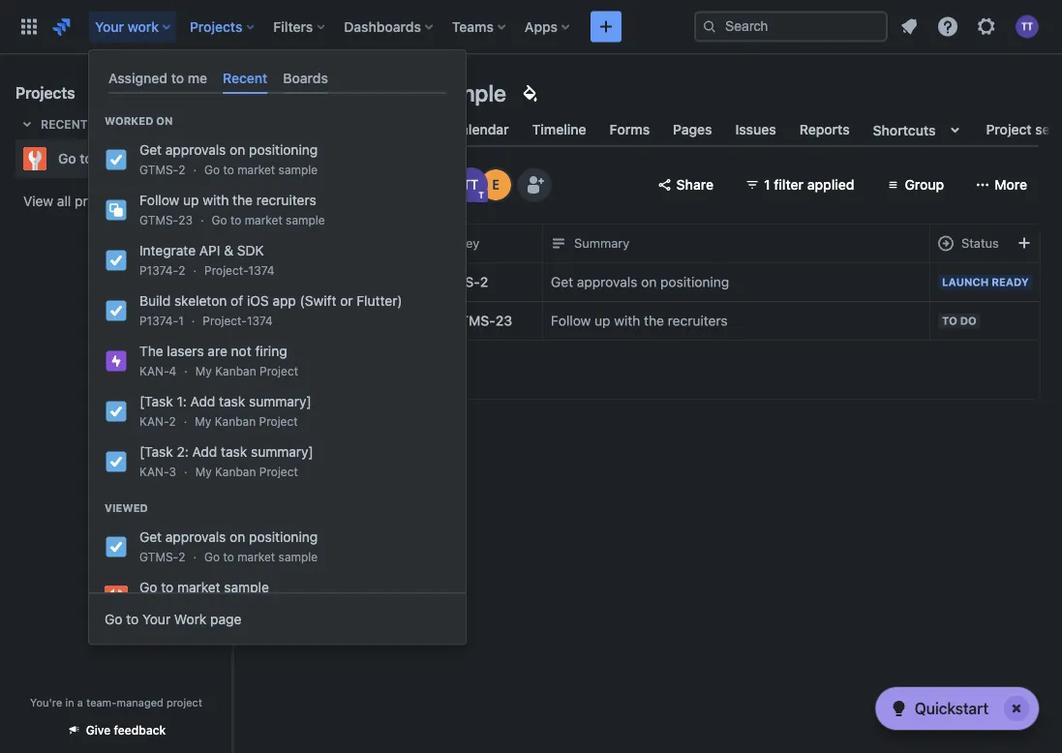 Task type: vqa. For each thing, say whether or not it's contained in the screenshot.
top Projects
yes



Task type: locate. For each thing, give the bounding box(es) containing it.
1 horizontal spatial gtms-23
[[450, 313, 512, 329]]

recruiters up 'create' button
[[668, 313, 728, 329]]

summary link
[[256, 112, 324, 147]]

1 horizontal spatial the
[[644, 313, 664, 329]]

1 vertical spatial recruiters
[[668, 313, 728, 329]]

sample
[[432, 79, 506, 107], [144, 151, 191, 167], [278, 163, 318, 176], [286, 213, 325, 227], [278, 550, 318, 564], [224, 580, 269, 596]]

1 vertical spatial gtms-23
[[450, 313, 512, 329]]

0 horizontal spatial gtms-23
[[139, 213, 193, 227]]

task for 1:
[[219, 394, 245, 410]]

sample down on
[[144, 151, 191, 167]]

task right 1:
[[219, 394, 245, 410]]

2 up 3
[[169, 415, 176, 428]]

3 my kanban project from the top
[[195, 465, 298, 479]]

0 vertical spatial 1
[[764, 177, 770, 193]]

2 my from the top
[[195, 415, 211, 428]]

1 vertical spatial on
[[641, 274, 657, 290]]

with
[[203, 192, 229, 208], [614, 313, 640, 329]]

recruiters
[[256, 192, 316, 208], [668, 313, 728, 329]]

project- down &
[[204, 264, 248, 277]]

task for 2:
[[221, 444, 247, 460]]

0 vertical spatial gtms-23
[[139, 213, 193, 227]]

kanban down [task 1: add task summary]
[[215, 415, 256, 428]]

kanban down not
[[215, 364, 256, 378]]

0 vertical spatial kan-
[[139, 364, 169, 378]]

project- down of in the top of the page
[[203, 314, 247, 327]]

1 p1374- from the top
[[139, 264, 178, 277]]

to inside "link"
[[126, 611, 139, 627]]

get approvals on positioning
[[139, 142, 318, 158], [551, 274, 729, 290], [139, 529, 318, 545]]

0 horizontal spatial recent
[[41, 117, 88, 131]]

market up go to your work page "link"
[[237, 550, 275, 564]]

summary inside "link"
[[260, 122, 321, 138]]

gtms-2 for viewed
[[139, 550, 185, 564]]

on up 'create' button
[[641, 274, 657, 290]]

quickstart
[[915, 700, 989, 718]]

table
[[257, 224, 1062, 355]]

your
[[95, 18, 124, 34], [142, 611, 171, 627]]

dashboards
[[344, 18, 421, 34]]

table containing gtms-2
[[257, 224, 1062, 355]]

gtms-2 link
[[435, 273, 488, 292]]

boards
[[283, 70, 328, 86]]

row
[[257, 224, 1062, 263], [257, 262, 1062, 302], [257, 301, 1062, 341]]

1 vertical spatial 23
[[496, 313, 512, 329]]

1 my from the top
[[195, 364, 212, 378]]

summary] down [task 1: add task summary]
[[251, 444, 314, 460]]

worked
[[105, 115, 153, 128]]

my kanban project down the [task 2: add task summary]
[[195, 465, 298, 479]]

add right 1:
[[190, 394, 215, 410]]

gtms-2
[[139, 163, 185, 176], [435, 274, 488, 290], [139, 550, 185, 564]]

my kanban project down not
[[195, 364, 298, 378]]

1 vertical spatial with
[[614, 313, 640, 329]]

gtms-23 down gtms-2 link
[[450, 313, 512, 329]]

0 horizontal spatial the
[[233, 192, 253, 208]]

my kanban project down [task 1: add task summary]
[[195, 415, 298, 428]]

get approvals on positioning up "page"
[[139, 529, 318, 545]]

tab list up share dropdown button
[[244, 112, 1062, 147]]

on up "page"
[[230, 529, 245, 545]]

kanban down the [task 2: add task summary]
[[215, 465, 256, 479]]

jira image
[[50, 15, 74, 38], [50, 15, 74, 38]]

0 horizontal spatial with
[[203, 192, 229, 208]]

1 vertical spatial 1374
[[247, 314, 273, 327]]

up up 'create' button
[[595, 313, 611, 329]]

recent right me
[[223, 70, 268, 86]]

2 down integrate
[[178, 264, 185, 277]]

1 my kanban project from the top
[[195, 364, 298, 378]]

0 horizontal spatial recruiters
[[256, 192, 316, 208]]

with inside row
[[614, 313, 640, 329]]

project
[[986, 122, 1032, 138], [260, 364, 298, 378], [259, 415, 298, 428], [259, 465, 298, 479]]

0 horizontal spatial your
[[95, 18, 124, 34]]

2 p1374- from the top
[[139, 314, 178, 327]]

go to market sample down the worked
[[58, 151, 191, 167]]

terry turtle image
[[455, 169, 486, 200]]

get inside row
[[551, 274, 573, 290]]

tab list
[[101, 62, 454, 94], [244, 112, 1062, 147]]

go up go to your work page at the bottom left of the page
[[139, 580, 157, 596]]

1 vertical spatial your
[[142, 611, 171, 627]]

kan- up kan-3 on the bottom of page
[[139, 415, 169, 428]]

0 vertical spatial task
[[219, 394, 245, 410]]

on left summary "link" on the left
[[230, 142, 245, 158]]

1 vertical spatial get approvals on positioning
[[551, 274, 729, 290]]

1 horizontal spatial 23
[[496, 313, 512, 329]]

cell
[[257, 225, 320, 262], [320, 225, 426, 262]]

follow up with the recruiters
[[139, 192, 316, 208], [551, 313, 728, 329]]

1 vertical spatial kanban
[[215, 415, 256, 428]]

1 inside button
[[764, 177, 770, 193]]

go to market sample up work
[[139, 580, 269, 596]]

1 cell from the left
[[257, 225, 320, 262]]

0 horizontal spatial 23
[[178, 213, 193, 227]]

your inside dropdown button
[[95, 18, 124, 34]]

1374 down sdk
[[248, 264, 275, 277]]

1 vertical spatial approvals
[[577, 274, 638, 290]]

sample down summary "link" on the left
[[278, 163, 318, 176]]

follow up with the recruiters up 'create' button
[[551, 313, 728, 329]]

go to market sample down summary "link" on the left
[[204, 163, 318, 176]]

1 vertical spatial p1374-
[[139, 314, 178, 327]]

0 vertical spatial add
[[190, 394, 215, 410]]

or
[[340, 293, 353, 309]]

applied
[[807, 177, 855, 193]]

1 row from the top
[[257, 224, 1062, 263]]

project-1374 for of
[[203, 314, 273, 327]]

0 vertical spatial 23
[[178, 213, 193, 227]]

project-
[[204, 264, 248, 277], [203, 314, 247, 327]]

follow up with the recruiters up &
[[139, 192, 316, 208]]

1 vertical spatial tab list
[[244, 112, 1062, 147]]

p1374-
[[139, 264, 178, 277], [139, 314, 178, 327]]

get approvals on positioning down on
[[139, 142, 318, 158]]

give
[[86, 724, 111, 737]]

with up 'create' button
[[614, 313, 640, 329]]

p1374- for build
[[139, 314, 178, 327]]

calendar link
[[448, 112, 513, 147]]

1 vertical spatial up
[[595, 313, 611, 329]]

cell up app
[[257, 225, 320, 262]]

23
[[178, 213, 193, 227], [496, 313, 512, 329]]

1 horizontal spatial up
[[595, 313, 611, 329]]

the lasers are not firing
[[139, 343, 287, 359]]

0 vertical spatial up
[[183, 192, 199, 208]]

status
[[962, 236, 999, 251]]

1 [task from the top
[[139, 394, 173, 410]]

row containing gtms-2
[[257, 262, 1062, 302]]

gtms-2 inside row
[[435, 274, 488, 290]]

go up &
[[212, 213, 227, 227]]

projects
[[190, 18, 242, 34], [15, 84, 75, 102]]

p1374- down integrate
[[139, 264, 178, 277]]

1 horizontal spatial with
[[614, 313, 640, 329]]

kan-2
[[139, 415, 176, 428]]

2 vertical spatial positioning
[[249, 529, 318, 545]]

gtms-2 down key
[[435, 274, 488, 290]]

2 vertical spatial approvals
[[165, 529, 226, 545]]

my down the [task 2: add task summary]
[[195, 465, 212, 479]]

more
[[995, 177, 1027, 193]]

positioning
[[249, 142, 318, 158], [661, 274, 729, 290], [249, 529, 318, 545]]

follow right gtms-23 link at the top of the page
[[551, 313, 591, 329]]

1 horizontal spatial follow
[[551, 313, 591, 329]]

kan- down the at the top
[[139, 364, 169, 378]]

page
[[210, 611, 241, 627]]

0 horizontal spatial follow up with the recruiters
[[139, 192, 316, 208]]

my kanban project for not
[[195, 364, 298, 378]]

get approvals on positioning up 'create' button
[[551, 274, 729, 290]]

0 vertical spatial project-
[[204, 264, 248, 277]]

0 vertical spatial get
[[139, 142, 162, 158]]

primary element
[[12, 0, 694, 54]]

2 up gtms-23 link at the top of the page
[[480, 274, 488, 290]]

the up sdk
[[233, 192, 253, 208]]

help image
[[936, 15, 960, 38]]

0 vertical spatial positioning
[[249, 142, 318, 158]]

approvals for viewed
[[165, 529, 226, 545]]

[task
[[139, 394, 173, 410], [139, 444, 173, 460]]

approvals
[[165, 142, 226, 158], [577, 274, 638, 290], [165, 529, 226, 545]]

go
[[294, 79, 324, 107], [58, 151, 76, 167], [204, 163, 220, 176], [212, 213, 227, 227], [204, 550, 220, 564], [139, 580, 157, 596], [105, 611, 122, 627]]

gtms- down key
[[435, 274, 480, 290]]

go inside "link"
[[105, 611, 122, 627]]

shortcuts
[[873, 122, 936, 138]]

filters
[[273, 18, 313, 34]]

row containing gtms-23
[[257, 301, 1062, 341]]

api
[[199, 243, 220, 259]]

2 kan- from the top
[[139, 415, 169, 428]]

up up integrate api & sdk on the top of page
[[183, 192, 199, 208]]

tab list up summary "link" on the left
[[101, 62, 454, 94]]

eloisefrancis23 image
[[480, 169, 511, 200]]

1:
[[177, 394, 187, 410]]

are
[[208, 343, 227, 359]]

not
[[231, 343, 251, 359]]

2 [task from the top
[[139, 444, 173, 460]]

gtms-23
[[139, 213, 193, 227], [450, 313, 512, 329]]

0 vertical spatial p1374-
[[139, 264, 178, 277]]

go up summary "link" on the left
[[294, 79, 324, 107]]

add right the 2:
[[192, 444, 217, 460]]

the up 'create' button
[[644, 313, 664, 329]]

go up all on the top left
[[58, 151, 76, 167]]

sample up go to your work page "link"
[[278, 550, 318, 564]]

create
[[297, 369, 340, 385]]

0 vertical spatial summary]
[[249, 394, 312, 410]]

dismiss quickstart image
[[1001, 693, 1032, 724]]

2 vertical spatial kanban
[[215, 465, 256, 479]]

sub task image
[[354, 313, 370, 329]]

1 horizontal spatial follow up with the recruiters
[[551, 313, 728, 329]]

my for add
[[195, 465, 212, 479]]

projects button
[[184, 11, 262, 42]]

all
[[57, 193, 71, 209]]

1 horizontal spatial your
[[142, 611, 171, 627]]

0 vertical spatial tab list
[[101, 62, 454, 94]]

p1374- for integrate
[[139, 264, 178, 277]]

1 vertical spatial [task
[[139, 444, 173, 460]]

gtms- up integrate
[[139, 213, 178, 227]]

0 vertical spatial your
[[95, 18, 124, 34]]

me
[[188, 70, 207, 86]]

go up "api"
[[204, 163, 220, 176]]

0 vertical spatial the
[[233, 192, 253, 208]]

0 vertical spatial kanban
[[215, 364, 256, 378]]

project down the [task 2: add task summary]
[[259, 465, 298, 479]]

work
[[174, 611, 207, 627]]

teams button
[[446, 11, 513, 42]]

sample up "page"
[[224, 580, 269, 596]]

my kanban project for task
[[195, 465, 298, 479]]

1 kan- from the top
[[139, 364, 169, 378]]

tab list containing summary
[[244, 112, 1062, 147]]

task down [task 1: add task summary]
[[221, 444, 247, 460]]

0 vertical spatial 1374
[[248, 264, 275, 277]]

apps
[[525, 18, 558, 34]]

add for 2:
[[192, 444, 217, 460]]

your work
[[95, 18, 159, 34]]

0 vertical spatial get approvals on positioning
[[139, 142, 318, 158]]

kanban for not
[[215, 364, 256, 378]]

2 vertical spatial on
[[230, 529, 245, 545]]

my down [task 1: add task summary]
[[195, 415, 211, 428]]

1 vertical spatial follow up with the recruiters
[[551, 313, 728, 329]]

gtms-2 down viewed in the left of the page
[[139, 550, 185, 564]]

recruiters up sdk
[[256, 192, 316, 208]]

0 vertical spatial project-1374
[[204, 264, 275, 277]]

gtms-2 down on
[[139, 163, 185, 176]]

3 row from the top
[[257, 301, 1062, 341]]

project left setti
[[986, 122, 1032, 138]]

3 my from the top
[[195, 465, 212, 479]]

1374
[[248, 264, 275, 277], [247, 314, 273, 327]]

reports link
[[796, 112, 854, 147]]

0 vertical spatial projects
[[190, 18, 242, 34]]

check image
[[888, 697, 911, 720]]

3 kan- from the top
[[139, 465, 169, 479]]

of
[[231, 293, 243, 309]]

2 vertical spatial my kanban project
[[195, 465, 298, 479]]

gtms-2 for worked on
[[139, 163, 185, 176]]

recruiters inside row
[[668, 313, 728, 329]]

on for worked on
[[230, 142, 245, 158]]

0 horizontal spatial 1
[[178, 314, 184, 327]]

forms
[[610, 122, 650, 138]]

cell up flutter)
[[320, 225, 426, 262]]

project-1374 down &
[[204, 264, 275, 277]]

follow
[[139, 192, 179, 208], [551, 313, 591, 329]]

2 cell from the left
[[320, 225, 426, 262]]

0 vertical spatial [task
[[139, 394, 173, 410]]

1 down skeleton
[[178, 314, 184, 327]]

0 vertical spatial summary
[[260, 122, 321, 138]]

0 vertical spatial with
[[203, 192, 229, 208]]

[task up kan-3 on the bottom of page
[[139, 444, 173, 460]]

1 vertical spatial gtms-2
[[435, 274, 488, 290]]

project-1374 for &
[[204, 264, 275, 277]]

2 vertical spatial gtms-2
[[139, 550, 185, 564]]

p1374-2
[[139, 264, 185, 277]]

1 vertical spatial projects
[[15, 84, 75, 102]]

0 horizontal spatial up
[[183, 192, 199, 208]]

banner
[[0, 0, 1062, 54]]

1374 for ios
[[247, 314, 273, 327]]

projects up me
[[190, 18, 242, 34]]

project-1374 down of in the top of the page
[[203, 314, 273, 327]]

1 vertical spatial project-1374
[[203, 314, 273, 327]]

summary]
[[249, 394, 312, 410], [251, 444, 314, 460]]

[task up the kan-2 on the left
[[139, 394, 173, 410]]

market up work
[[177, 580, 220, 596]]

0 vertical spatial gtms-2
[[139, 163, 185, 176]]

1 left filter
[[764, 177, 770, 193]]

calendar
[[451, 122, 509, 138]]

1 vertical spatial go to market sample link
[[89, 572, 466, 623]]

get approvals on positioning for viewed
[[139, 529, 318, 545]]

get for viewed
[[139, 529, 162, 545]]

with up "api"
[[203, 192, 229, 208]]

1 vertical spatial summary
[[574, 236, 630, 251]]

projects up the collapse recent projects image
[[15, 84, 75, 102]]

a
[[77, 696, 83, 709]]

2 vertical spatial get
[[139, 529, 162, 545]]

0 vertical spatial approvals
[[165, 142, 226, 158]]

add
[[190, 394, 215, 410], [192, 444, 217, 460]]

0 vertical spatial recent
[[223, 70, 268, 86]]

kan- up viewed in the left of the page
[[139, 465, 169, 479]]

1 vertical spatial kan-
[[139, 415, 169, 428]]

2 vertical spatial get approvals on positioning
[[139, 529, 318, 545]]

0 vertical spatial follow up with the recruiters
[[139, 192, 316, 208]]

in
[[65, 696, 74, 709]]

gtms- down on
[[139, 163, 178, 176]]

0 horizontal spatial follow
[[139, 192, 179, 208]]

2
[[178, 163, 185, 176], [178, 264, 185, 277], [480, 274, 488, 290], [169, 415, 176, 428], [178, 550, 185, 564]]

1 horizontal spatial projects
[[190, 18, 242, 34]]

1 vertical spatial summary]
[[251, 444, 314, 460]]

go to market sample
[[294, 79, 506, 107], [58, 151, 191, 167], [204, 163, 318, 176], [212, 213, 325, 227], [204, 550, 318, 564], [139, 580, 269, 596]]

0 vertical spatial on
[[230, 142, 245, 158]]

to
[[171, 70, 184, 86], [329, 79, 350, 107], [80, 151, 93, 167], [223, 163, 234, 176], [230, 213, 241, 227], [223, 550, 234, 564], [161, 580, 173, 596], [126, 611, 139, 627]]

2 vertical spatial kan-
[[139, 465, 169, 479]]

0 horizontal spatial summary
[[260, 122, 321, 138]]

summary] down the create
[[249, 394, 312, 410]]

share button
[[646, 169, 725, 200]]

0 vertical spatial my
[[195, 364, 212, 378]]

more button
[[964, 169, 1039, 200]]

search image
[[702, 19, 718, 34]]

settings image
[[975, 15, 998, 38]]

set background color image
[[518, 81, 541, 105]]

[task for [task 2: add task summary]
[[139, 444, 173, 460]]

1 vertical spatial 1
[[178, 314, 184, 327]]

notifications image
[[898, 15, 921, 38]]

p1374- down build
[[139, 314, 178, 327]]

market
[[355, 79, 427, 107], [96, 151, 141, 167], [237, 163, 275, 176], [245, 213, 283, 227], [237, 550, 275, 564], [177, 580, 220, 596]]

1 vertical spatial the
[[644, 313, 664, 329]]

my down the lasers are not firing
[[195, 364, 212, 378]]

1
[[764, 177, 770, 193], [178, 314, 184, 327]]

viewed
[[105, 502, 148, 515]]

assigned to me
[[108, 70, 207, 86]]

follow up integrate
[[139, 192, 179, 208]]

1 vertical spatial my
[[195, 415, 211, 428]]

2 row from the top
[[257, 262, 1062, 302]]

recent right the collapse recent projects image
[[41, 117, 88, 131]]

0 vertical spatial my kanban project
[[195, 364, 298, 378]]

gtms-23 up integrate
[[139, 213, 193, 227]]

flutter)
[[357, 293, 402, 309]]

1374 down ios
[[247, 314, 273, 327]]

1 vertical spatial project-
[[203, 314, 247, 327]]

1 vertical spatial my kanban project
[[195, 415, 298, 428]]

1 horizontal spatial recruiters
[[668, 313, 728, 329]]

get for worked on
[[139, 142, 162, 158]]

1 vertical spatial get
[[551, 274, 573, 290]]

1 vertical spatial task
[[221, 444, 247, 460]]

up
[[183, 192, 199, 208], [595, 313, 611, 329]]

my
[[195, 364, 212, 378], [195, 415, 211, 428], [195, 465, 212, 479]]

Search field
[[694, 11, 888, 42]]

2 vertical spatial my
[[195, 465, 212, 479]]

get approvals on positioning inside row
[[551, 274, 729, 290]]

1 horizontal spatial 1
[[764, 177, 770, 193]]

go left work
[[105, 611, 122, 627]]

1 vertical spatial recent
[[41, 117, 88, 131]]



Task type: describe. For each thing, give the bounding box(es) containing it.
give feedback
[[86, 724, 166, 737]]

go to market sample down dashboards dropdown button on the left of page
[[294, 79, 506, 107]]

1 horizontal spatial recent
[[223, 70, 268, 86]]

up inside row
[[595, 313, 611, 329]]

view all projects link
[[15, 184, 217, 219]]

0 vertical spatial recruiters
[[256, 192, 316, 208]]

1374 for sdk
[[248, 264, 275, 277]]

build skeleton of ios app (swift or flutter)
[[139, 293, 402, 309]]

project
[[167, 696, 202, 709]]

firing
[[255, 343, 287, 359]]

filters button
[[268, 11, 332, 42]]

your profile and settings image
[[1016, 15, 1039, 38]]

feedback
[[114, 724, 166, 737]]

worked on
[[105, 115, 173, 128]]

2 my kanban project from the top
[[195, 415, 298, 428]]

collapse recent projects image
[[15, 112, 39, 136]]

your work button
[[89, 11, 178, 42]]

positioning for viewed
[[249, 529, 318, 545]]

you're in a team-managed project
[[30, 696, 202, 709]]

reports
[[800, 122, 850, 138]]

lasers
[[167, 343, 204, 359]]

gtms- down gtms-2 link
[[450, 313, 496, 329]]

Search list text field
[[258, 171, 405, 199]]

project setti link
[[982, 112, 1062, 147]]

2:
[[177, 444, 189, 460]]

the inside row
[[644, 313, 664, 329]]

go to market sample up go to your work page "link"
[[204, 550, 318, 564]]

sample down search list "text field"
[[286, 213, 325, 227]]

the
[[139, 343, 163, 359]]

apps button
[[519, 11, 577, 42]]

project- for &
[[204, 264, 248, 277]]

market up sdk
[[245, 213, 283, 227]]

go up "page"
[[204, 550, 220, 564]]

add for 1:
[[190, 394, 215, 410]]

2 up 'view all projects' "link"
[[178, 163, 185, 176]]

pages link
[[669, 112, 716, 147]]

team-
[[86, 696, 117, 709]]

go to your work page link
[[89, 600, 466, 639]]

you're
[[30, 696, 62, 709]]

1 vertical spatial follow
[[551, 313, 591, 329]]

launch
[[942, 276, 989, 289]]

forms link
[[606, 112, 654, 147]]

launch ready
[[942, 276, 1029, 289]]

my for are
[[195, 364, 212, 378]]

1 filter applied
[[764, 177, 855, 193]]

0 horizontal spatial projects
[[15, 84, 75, 102]]

project setti
[[986, 122, 1062, 138]]

issues link
[[732, 112, 780, 147]]

go to market sample up sdk
[[212, 213, 325, 227]]

managed
[[117, 696, 163, 709]]

setti
[[1035, 122, 1062, 138]]

project down [task 1: add task summary]
[[259, 415, 298, 428]]

gtms-23 inside row
[[450, 313, 512, 329]]

work
[[128, 18, 159, 34]]

market down dashboards dropdown button on the left of page
[[355, 79, 427, 107]]

filter
[[774, 177, 804, 193]]

project down firing
[[260, 364, 298, 378]]

3
[[169, 465, 176, 479]]

0 vertical spatial follow
[[139, 192, 179, 208]]

build
[[139, 293, 171, 309]]

dashboards button
[[338, 11, 441, 42]]

add people image
[[523, 173, 546, 197]]

app
[[273, 293, 296, 309]]

kan- for the lasers are not firing
[[139, 364, 169, 378]]

skeleton
[[174, 293, 227, 309]]

on
[[156, 115, 173, 128]]

create image
[[595, 15, 618, 38]]

positioning for worked on
[[249, 142, 318, 158]]

do
[[960, 315, 977, 327]]

[task for [task 1: add task summary]
[[139, 394, 173, 410]]

2 up work
[[178, 550, 185, 564]]

tab list containing assigned to me
[[101, 62, 454, 94]]

group
[[905, 177, 944, 193]]

(swift
[[300, 293, 336, 309]]

[task 2: add task summary]
[[139, 444, 314, 460]]

0 vertical spatial go to market sample link
[[15, 139, 209, 178]]

view all projects
[[23, 193, 125, 209]]

view
[[23, 193, 53, 209]]

1 vertical spatial positioning
[[661, 274, 729, 290]]

follow up with the recruiters inside row
[[551, 313, 728, 329]]

appswitcher icon image
[[17, 15, 41, 38]]

assigned
[[108, 70, 168, 86]]

go to your work page
[[105, 611, 241, 627]]

summary] for [task 2: add task summary]
[[251, 444, 314, 460]]

p1374-1
[[139, 314, 184, 327]]

get approvals on positioning for worked on
[[139, 142, 318, 158]]

market down summary "link" on the left
[[237, 163, 275, 176]]

ios
[[247, 293, 269, 309]]

kan-3
[[139, 465, 176, 479]]

on for viewed
[[230, 529, 245, 545]]

project- for of
[[203, 314, 247, 327]]

group button
[[874, 169, 956, 200]]

[task 1: add task summary]
[[139, 394, 312, 410]]

market down the worked
[[96, 151, 141, 167]]

kan-4
[[139, 364, 177, 378]]

4
[[169, 364, 177, 378]]

23 inside row
[[496, 313, 512, 329]]

sdk
[[237, 243, 264, 259]]

&
[[224, 243, 233, 259]]

shortcuts button
[[869, 112, 971, 147]]

gtms- down viewed in the left of the page
[[139, 550, 178, 564]]

kanban for task
[[215, 465, 256, 479]]

2 inside row
[[480, 274, 488, 290]]

quickstart button
[[876, 688, 1039, 730]]

row containing key
[[257, 224, 1062, 263]]

kan- for [task 1: add task summary]
[[139, 415, 169, 428]]

timeline
[[532, 122, 586, 138]]

share
[[677, 177, 714, 193]]

approvals for worked on
[[165, 142, 226, 158]]

create button
[[257, 355, 1040, 399]]

1 filter applied button
[[733, 169, 866, 200]]

your inside "link"
[[142, 611, 171, 627]]

1 horizontal spatial summary
[[574, 236, 630, 251]]

give feedback button
[[55, 715, 178, 746]]

projects inside dropdown button
[[190, 18, 242, 34]]

key
[[458, 236, 480, 251]]

issues
[[736, 122, 776, 138]]

pages
[[673, 122, 712, 138]]

integrate api & sdk
[[139, 243, 264, 259]]

kan- for [task 2: add task summary]
[[139, 465, 169, 479]]

on inside row
[[641, 274, 657, 290]]

to
[[942, 315, 958, 327]]

sample up calendar
[[432, 79, 506, 107]]

summary] for [task 1: add task summary]
[[249, 394, 312, 410]]

banner containing your work
[[0, 0, 1062, 54]]

teams
[[452, 18, 494, 34]]

to do
[[942, 315, 977, 327]]



